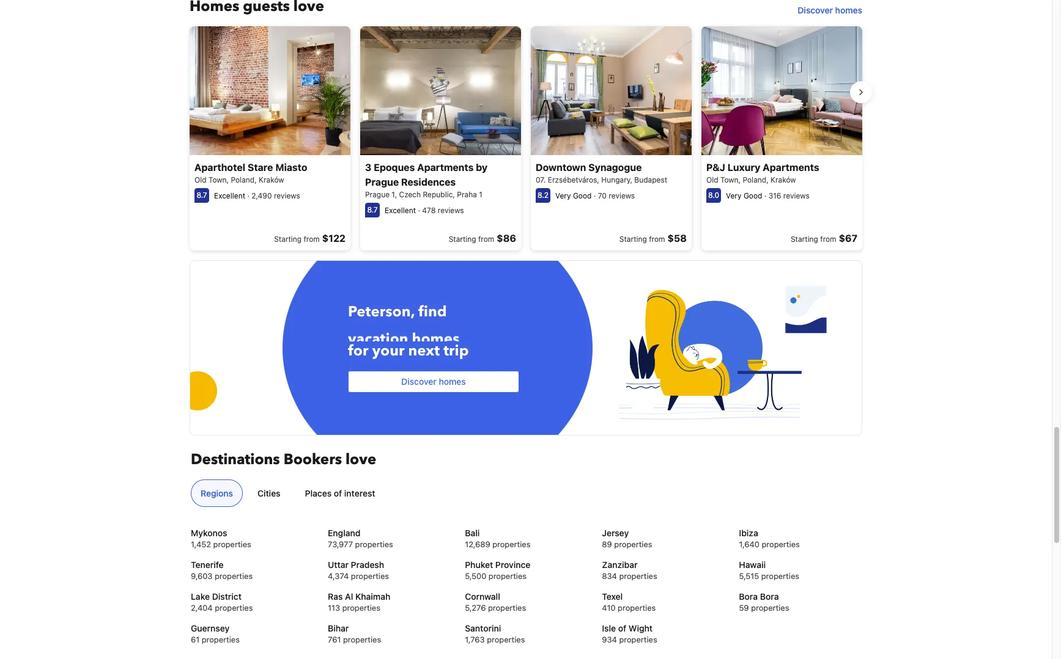 Task type: locate. For each thing, give the bounding box(es) containing it.
bihar link
[[328, 623, 450, 636]]

town, down aparthotel
[[209, 175, 229, 184]]

properties down jersey
[[614, 540, 652, 550]]

properties up district
[[215, 572, 253, 582]]

isle of wight 934 properties
[[602, 624, 657, 645]]

2 town, from the left
[[720, 175, 741, 184]]

excellent down aparthotel
[[214, 191, 245, 200]]

1 vertical spatial prague
[[365, 190, 390, 199]]

properties inside ibiza 1,640 properties
[[762, 540, 800, 550]]

from inside starting from $122
[[304, 235, 320, 244]]

properties down district
[[215, 604, 253, 614]]

starting inside starting from $86
[[449, 235, 476, 244]]

1 horizontal spatial apartments
[[763, 162, 819, 173]]

p&j luxury apartments old town, poland, kraków
[[706, 162, 819, 184]]

starting from $67
[[791, 233, 857, 244]]

12,689
[[465, 540, 490, 550]]

properties up bora bora link
[[761, 572, 799, 582]]

2 kraków from the left
[[771, 175, 796, 184]]

8.7 element down 3
[[365, 203, 380, 218]]

good
[[573, 191, 592, 200], [744, 191, 762, 200]]

prague up "1,"
[[365, 177, 399, 188]]

1 apartments from the left
[[417, 162, 474, 173]]

apartments for residences
[[417, 162, 474, 173]]

discover homes inside discover homes link
[[798, 5, 862, 15]]

downtown
[[536, 162, 586, 173]]

kraków for apartments
[[771, 175, 796, 184]]

destinations
[[191, 450, 280, 470]]

0 horizontal spatial excellent
[[214, 191, 245, 200]]

discover homes
[[798, 5, 862, 15], [401, 377, 466, 387]]

old
[[194, 175, 207, 184], [706, 175, 718, 184]]

kraków up 316
[[771, 175, 796, 184]]

apartments inside the p&j luxury apartments old town, poland, kraków
[[763, 162, 819, 173]]

0 horizontal spatial apartments
[[417, 162, 474, 173]]

apartments
[[417, 162, 474, 173], [763, 162, 819, 173]]

town, for p&j
[[720, 175, 741, 184]]

properties down wight
[[619, 636, 657, 645]]

mykonos link
[[191, 528, 313, 540]]

from for $58
[[649, 235, 665, 244]]

excellent · 478 reviews
[[385, 206, 464, 215]]

properties down pradesh at left
[[351, 572, 389, 582]]

tenerife link
[[191, 560, 313, 572]]

town, inside the p&j luxury apartments old town, poland, kraków
[[720, 175, 741, 184]]

poland, up the excellent · 2,490 reviews at the top left of the page
[[231, 175, 257, 184]]

starting left the $67
[[791, 235, 818, 244]]

al
[[345, 592, 353, 603]]

3 from from the left
[[649, 235, 665, 244]]

properties up wight
[[618, 604, 656, 614]]

properties down the guernsey at the bottom
[[202, 636, 240, 645]]

uttar pradesh link
[[328, 560, 450, 572]]

of right places
[[334, 489, 342, 499]]

4 from from the left
[[820, 235, 836, 244]]

very good element
[[555, 191, 592, 200], [726, 191, 762, 200]]

from left the $67
[[820, 235, 836, 244]]

starting for $86
[[449, 235, 476, 244]]

reviews right 316
[[783, 191, 810, 200]]

region
[[180, 22, 872, 255]]

santorini link
[[465, 623, 587, 636]]

0 horizontal spatial 8.7 element
[[194, 188, 209, 203]]

2 vertical spatial homes
[[439, 377, 466, 387]]

2 starting from the left
[[449, 235, 476, 244]]

0 vertical spatial of
[[334, 489, 342, 499]]

santorini 1,763 properties
[[465, 624, 525, 645]]

old down p&j
[[706, 175, 718, 184]]

8.7 down 3
[[367, 205, 378, 214]]

1 town, from the left
[[209, 175, 229, 184]]

zanzibar
[[602, 560, 638, 571]]

from
[[304, 235, 320, 244], [478, 235, 494, 244], [649, 235, 665, 244], [820, 235, 836, 244]]

vacation homes
[[348, 326, 460, 346]]

1 vertical spatial excellent
[[385, 206, 416, 215]]

properties inside bora bora 59 properties
[[751, 604, 789, 614]]

8.7 element down aparthotel
[[194, 188, 209, 203]]

2 very from the left
[[726, 191, 742, 200]]

properties down cornwall
[[488, 604, 526, 614]]

old down aparthotel
[[194, 175, 207, 184]]

very right 8.0 element
[[726, 191, 742, 200]]

$58
[[668, 233, 687, 244]]

wight
[[629, 624, 653, 634]]

prague
[[365, 177, 399, 188], [365, 190, 390, 199]]

of right isle
[[618, 624, 626, 634]]

1 horizontal spatial 8.7
[[367, 205, 378, 214]]

from for $67
[[820, 235, 836, 244]]

2 from from the left
[[478, 235, 494, 244]]

starting left $122
[[274, 235, 302, 244]]

luxury
[[728, 162, 760, 173]]

1 horizontal spatial bora
[[760, 592, 779, 603]]

761
[[328, 636, 341, 645]]

properties up hawaii link on the right bottom of page
[[762, 540, 800, 550]]

from left $122
[[304, 235, 320, 244]]

1 starting from the left
[[274, 235, 302, 244]]

properties down santorini on the bottom left
[[487, 636, 525, 645]]

district
[[212, 592, 242, 603]]

properties up pradesh at left
[[355, 540, 393, 550]]

70
[[598, 191, 607, 200]]

1 horizontal spatial 8.7 element
[[365, 203, 380, 218]]

1 vertical spatial of
[[618, 624, 626, 634]]

1 horizontal spatial excellent element
[[385, 206, 416, 215]]

0 horizontal spatial bora
[[739, 592, 758, 603]]

bora down hawaii 5,515 properties
[[760, 592, 779, 603]]

poland,
[[231, 175, 257, 184], [743, 175, 769, 184]]

of inside 'isle of wight 934 properties'
[[618, 624, 626, 634]]

8.7 down aparthotel
[[197, 191, 207, 200]]

reviews down hungary,
[[609, 191, 635, 200]]

p&j
[[706, 162, 725, 173]]

excellent element for residences
[[385, 206, 416, 215]]

apartments up residences
[[417, 162, 474, 173]]

destinations bookers love
[[191, 450, 376, 470]]

1 horizontal spatial good
[[744, 191, 762, 200]]

excellent for residences
[[385, 206, 416, 215]]

england
[[328, 529, 361, 539]]

1 vertical spatial 8.7
[[367, 205, 378, 214]]

2 bora from the left
[[760, 592, 779, 603]]

8.7 element for town,
[[194, 188, 209, 203]]

excellent
[[214, 191, 245, 200], [385, 206, 416, 215]]

ras
[[328, 592, 343, 603]]

next
[[408, 342, 440, 362]]

89
[[602, 540, 612, 550]]

kraków inside the p&j luxury apartments old town, poland, kraków
[[771, 175, 796, 184]]

0 horizontal spatial poland,
[[231, 175, 257, 184]]

properties down province
[[489, 572, 527, 582]]

vacation
[[348, 326, 408, 346]]

8.7 for prague
[[367, 205, 378, 214]]

from left '$86'
[[478, 235, 494, 244]]

of for isle
[[618, 624, 626, 634]]

old inside the p&j luxury apartments old town, poland, kraków
[[706, 175, 718, 184]]

tab list
[[186, 480, 861, 508]]

0 horizontal spatial discover homes
[[401, 377, 466, 387]]

starting for $58
[[619, 235, 647, 244]]

lake district link
[[191, 592, 313, 604]]

0 horizontal spatial excellent element
[[214, 191, 245, 200]]

2 very good element from the left
[[726, 191, 762, 200]]

properties down zanzibar
[[619, 572, 657, 582]]

starting from $58
[[619, 233, 687, 244]]

very good element for synagogue
[[555, 191, 592, 200]]

1 poland, from the left
[[231, 175, 257, 184]]

1 very good element from the left
[[555, 191, 592, 200]]

properties up province
[[492, 540, 531, 550]]

0 horizontal spatial 8.7
[[197, 191, 207, 200]]

old inside the aparthotel stare miasto old town, poland, kraków
[[194, 175, 207, 184]]

apartments inside the 3 epoques apartments by prague residences prague 1, czech republic, praha 1
[[417, 162, 474, 173]]

excellent element down "1,"
[[385, 206, 416, 215]]

starting inside starting from $58
[[619, 235, 647, 244]]

0 vertical spatial excellent
[[214, 191, 245, 200]]

properties down mykonos
[[213, 540, 251, 550]]

poland, inside the aparthotel stare miasto old town, poland, kraków
[[231, 175, 257, 184]]

main content containing peterson, find
[[178, 0, 872, 487]]

0 vertical spatial prague
[[365, 177, 399, 188]]

bora up 59
[[739, 592, 758, 603]]

1 old from the left
[[194, 175, 207, 184]]

1 horizontal spatial town,
[[720, 175, 741, 184]]

properties inside hawaii 5,515 properties
[[761, 572, 799, 582]]

ras al khaimah link
[[328, 592, 450, 604]]

properties inside phuket province 5,500 properties
[[489, 572, 527, 582]]

1 horizontal spatial excellent
[[385, 206, 416, 215]]

excellent down "1,"
[[385, 206, 416, 215]]

starting from $86
[[449, 233, 516, 244]]

410
[[602, 604, 616, 614]]

phuket province 5,500 properties
[[465, 560, 530, 582]]

very for p&j
[[726, 191, 742, 200]]

1 good from the left
[[573, 191, 592, 200]]

4 starting from the left
[[791, 235, 818, 244]]

1 horizontal spatial very
[[726, 191, 742, 200]]

starting inside starting from $122
[[274, 235, 302, 244]]

from inside starting from $86
[[478, 235, 494, 244]]

from inside starting from $58
[[649, 235, 665, 244]]

0 horizontal spatial kraków
[[259, 175, 284, 184]]

1 prague from the top
[[365, 177, 399, 188]]

0 vertical spatial discover
[[798, 5, 833, 15]]

by
[[476, 162, 488, 173]]

0 horizontal spatial very good element
[[555, 191, 592, 200]]

synagogue
[[588, 162, 642, 173]]

starting left '$86'
[[449, 235, 476, 244]]

pradesh
[[351, 560, 384, 571]]

apartments for poland,
[[763, 162, 819, 173]]

very good element down luxury
[[726, 191, 762, 200]]

kraków down stare
[[259, 175, 284, 184]]

starting inside starting from $67
[[791, 235, 818, 244]]

very good element down erzsébetváros,
[[555, 191, 592, 200]]

1 kraków from the left
[[259, 175, 284, 184]]

for
[[348, 342, 368, 362]]

0 vertical spatial excellent element
[[214, 191, 245, 200]]

good down erzsébetváros,
[[573, 191, 592, 200]]

1 very from the left
[[555, 191, 571, 200]]

town, down luxury
[[720, 175, 741, 184]]

478
[[422, 206, 436, 215]]

8.7 for town,
[[197, 191, 207, 200]]

1 horizontal spatial discover
[[798, 5, 833, 15]]

2,490
[[252, 191, 272, 200]]

· left 2,490
[[247, 191, 249, 200]]

from inside starting from $67
[[820, 235, 836, 244]]

2 old from the left
[[706, 175, 718, 184]]

very down erzsébetváros,
[[555, 191, 571, 200]]

1 horizontal spatial very good element
[[726, 191, 762, 200]]

8.7
[[197, 191, 207, 200], [367, 205, 378, 214]]

town, inside the aparthotel stare miasto old town, poland, kraków
[[209, 175, 229, 184]]

poland, down luxury
[[743, 175, 769, 184]]

properties inside santorini 1,763 properties
[[487, 636, 525, 645]]

cornwall 5,276 properties
[[465, 592, 526, 614]]

1 horizontal spatial discover homes
[[798, 5, 862, 15]]

cornwall link
[[465, 592, 587, 604]]

0 vertical spatial homes
[[835, 5, 862, 15]]

properties inside zanzibar 834 properties
[[619, 572, 657, 582]]

2 good from the left
[[744, 191, 762, 200]]

2 poland, from the left
[[743, 175, 769, 184]]

8.7 element
[[194, 188, 209, 203], [365, 203, 380, 218]]

tenerife
[[191, 560, 224, 571]]

1 horizontal spatial old
[[706, 175, 718, 184]]

3 starting from the left
[[619, 235, 647, 244]]

1 from from the left
[[304, 235, 320, 244]]

0 vertical spatial 8.7
[[197, 191, 207, 200]]

for your next trip
[[348, 342, 469, 362]]

of inside places of interest button
[[334, 489, 342, 499]]

1 horizontal spatial of
[[618, 624, 626, 634]]

07.
[[536, 175, 546, 184]]

$67
[[839, 233, 857, 244]]

0 horizontal spatial of
[[334, 489, 342, 499]]

0 horizontal spatial town,
[[209, 175, 229, 184]]

bali
[[465, 529, 480, 539]]

2 apartments from the left
[[763, 162, 819, 173]]

aparthotel stare miasto old town, poland, kraków
[[194, 162, 307, 184]]

region containing aparthotel stare miasto
[[180, 22, 872, 255]]

0 horizontal spatial good
[[573, 191, 592, 200]]

properties right 59
[[751, 604, 789, 614]]

5,500
[[465, 572, 486, 582]]

0 horizontal spatial old
[[194, 175, 207, 184]]

0 horizontal spatial very
[[555, 191, 571, 200]]

czech
[[399, 190, 421, 199]]

reviews
[[274, 191, 300, 200], [609, 191, 635, 200], [783, 191, 810, 200], [438, 206, 464, 215]]

residences
[[401, 177, 456, 188]]

poland, inside the p&j luxury apartments old town, poland, kraków
[[743, 175, 769, 184]]

reviews down republic,
[[438, 206, 464, 215]]

town, for aparthotel
[[209, 175, 229, 184]]

starting left $58
[[619, 235, 647, 244]]

bali 12,689 properties
[[465, 529, 531, 550]]

properties inside mykonos 1,452 properties
[[213, 540, 251, 550]]

apartments up 316
[[763, 162, 819, 173]]

0 vertical spatial discover homes
[[798, 5, 862, 15]]

excellent element
[[214, 191, 245, 200], [385, 206, 416, 215]]

main content
[[178, 0, 872, 487]]

properties down "bihar"
[[343, 636, 381, 645]]

excellent element down aparthotel
[[214, 191, 245, 200]]

homes
[[835, 5, 862, 15], [412, 326, 460, 346], [439, 377, 466, 387]]

kraków inside the aparthotel stare miasto old town, poland, kraków
[[259, 175, 284, 184]]

properties inside "guernsey 61 properties"
[[202, 636, 240, 645]]

prague left "1,"
[[365, 190, 390, 199]]

good left 316
[[744, 191, 762, 200]]

1 horizontal spatial kraków
[[771, 175, 796, 184]]

1 horizontal spatial poland,
[[743, 175, 769, 184]]

jersey 89 properties
[[602, 529, 652, 550]]

1 vertical spatial discover
[[401, 377, 437, 387]]

places of interest button
[[295, 480, 385, 508]]

1 vertical spatial excellent element
[[385, 206, 416, 215]]

cornwall
[[465, 592, 500, 603]]

properties down the khaimah
[[342, 604, 380, 614]]

from left $58
[[649, 235, 665, 244]]



Task type: describe. For each thing, give the bounding box(es) containing it.
1
[[479, 190, 482, 199]]

73,977
[[328, 540, 353, 550]]

8.0 element
[[706, 188, 721, 203]]

starting from $122
[[274, 233, 346, 244]]

downtown synagogue 07. erzsébetváros, hungary, budapest
[[536, 162, 667, 184]]

lake
[[191, 592, 210, 603]]

very good · 70 reviews
[[555, 191, 635, 200]]

2,404
[[191, 604, 213, 614]]

bihar 761 properties
[[328, 624, 381, 645]]

lake district 2,404 properties
[[191, 592, 253, 614]]

texel
[[602, 592, 623, 603]]

1 vertical spatial homes
[[412, 326, 460, 346]]

1 vertical spatial discover homes
[[401, 377, 466, 387]]

starting for $67
[[791, 235, 818, 244]]

very good element for luxury
[[726, 191, 762, 200]]

starting for $122
[[274, 235, 302, 244]]

2 prague from the top
[[365, 190, 390, 199]]

zanzibar 834 properties
[[602, 560, 657, 582]]

excellent for poland,
[[214, 191, 245, 200]]

3 epoques apartments by prague residences prague 1, czech republic, praha 1
[[365, 162, 488, 199]]

cities
[[257, 489, 280, 499]]

interest
[[344, 489, 375, 499]]

$86
[[497, 233, 516, 244]]

· left 478
[[418, 206, 420, 215]]

stare
[[248, 162, 273, 173]]

zanzibar link
[[602, 560, 724, 572]]

1 bora from the left
[[739, 592, 758, 603]]

poland, for stare
[[231, 175, 257, 184]]

cities button
[[248, 480, 290, 508]]

poland, for luxury
[[743, 175, 769, 184]]

trip
[[443, 342, 469, 362]]

peterson, find
[[348, 302, 447, 323]]

england link
[[328, 528, 450, 540]]

5,276
[[465, 604, 486, 614]]

properties inside england 73,977 properties
[[355, 540, 393, 550]]

places
[[305, 489, 332, 499]]

phuket province link
[[465, 560, 587, 572]]

properties inside bihar 761 properties
[[343, 636, 381, 645]]

peterson,
[[348, 302, 415, 323]]

properties inside bali 12,689 properties
[[492, 540, 531, 550]]

england 73,977 properties
[[328, 529, 393, 550]]

excellent · 2,490 reviews
[[214, 191, 300, 200]]

934
[[602, 636, 617, 645]]

discover homes link
[[793, 0, 867, 22]]

tab list containing regions
[[186, 480, 861, 508]]

1,452
[[191, 540, 211, 550]]

bora bora link
[[739, 592, 861, 604]]

834
[[602, 572, 617, 582]]

8.2 element
[[536, 188, 550, 203]]

very for downtown
[[555, 191, 571, 200]]

1,763
[[465, 636, 485, 645]]

hawaii
[[739, 560, 766, 571]]

good for synagogue
[[573, 191, 592, 200]]

excellent element for poland,
[[214, 191, 245, 200]]

properties inside 'isle of wight 934 properties'
[[619, 636, 657, 645]]

bora bora 59 properties
[[739, 592, 789, 614]]

properties inside uttar pradesh 4,374 properties
[[351, 572, 389, 582]]

$122
[[322, 233, 346, 244]]

reviews right 2,490
[[274, 191, 300, 200]]

old for aparthotel stare miasto
[[194, 175, 207, 184]]

59
[[739, 604, 749, 614]]

miasto
[[275, 162, 307, 173]]

province
[[495, 560, 530, 571]]

uttar pradesh 4,374 properties
[[328, 560, 389, 582]]

0 horizontal spatial discover
[[401, 377, 437, 387]]

guernsey link
[[191, 623, 313, 636]]

ibiza 1,640 properties
[[739, 529, 800, 550]]

budapest
[[634, 175, 667, 184]]

republic,
[[423, 190, 455, 199]]

from for $86
[[478, 235, 494, 244]]

bali link
[[465, 528, 587, 540]]

1,640
[[739, 540, 760, 550]]

· left 70 at the right top of page
[[594, 191, 596, 200]]

8.7 element for prague
[[365, 203, 380, 218]]

properties inside ras al khaimah 113 properties
[[342, 604, 380, 614]]

113
[[328, 604, 340, 614]]

3
[[365, 162, 371, 173]]

kraków for miasto
[[259, 175, 284, 184]]

tenerife 9,603 properties
[[191, 560, 253, 582]]

properties inside cornwall 5,276 properties
[[488, 604, 526, 614]]

hungary,
[[601, 175, 632, 184]]

properties inside lake district 2,404 properties
[[215, 604, 253, 614]]

of for places
[[334, 489, 342, 499]]

isle
[[602, 624, 616, 634]]

old for p&j luxury apartments
[[706, 175, 718, 184]]

properties inside jersey 89 properties
[[614, 540, 652, 550]]

ras al khaimah 113 properties
[[328, 592, 390, 614]]

bookers
[[284, 450, 342, 470]]

properties inside texel 410 properties
[[618, 604, 656, 614]]

guernsey
[[191, 624, 230, 634]]

9,603
[[191, 572, 212, 582]]

regions
[[201, 489, 233, 499]]

khaimah
[[355, 592, 390, 603]]

mykonos
[[191, 529, 227, 539]]

bihar
[[328, 624, 349, 634]]

properties inside tenerife 9,603 properties
[[215, 572, 253, 582]]

4,374
[[328, 572, 349, 582]]

very good · 316 reviews
[[726, 191, 810, 200]]

epoques
[[374, 162, 415, 173]]

1,
[[392, 190, 397, 199]]

good for luxury
[[744, 191, 762, 200]]

regions button
[[191, 480, 243, 508]]

places of interest
[[305, 489, 375, 499]]

ibiza link
[[739, 528, 861, 540]]

santorini
[[465, 624, 501, 634]]

· left 316
[[764, 191, 767, 200]]

ibiza
[[739, 529, 758, 539]]

love
[[346, 450, 376, 470]]

8.0
[[708, 191, 719, 200]]

from for $122
[[304, 235, 320, 244]]

jersey link
[[602, 528, 724, 540]]



Task type: vqa. For each thing, say whether or not it's contained in the screenshot.
Español LINK
no



